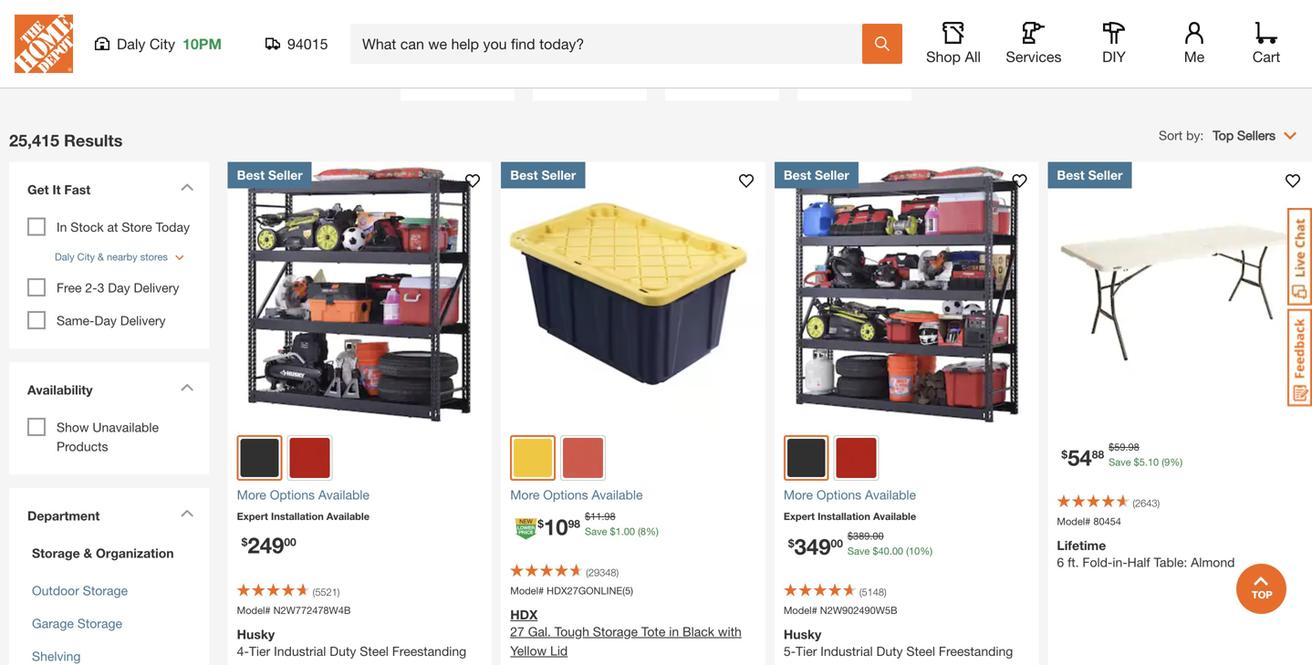 Task type: vqa. For each thing, say whether or not it's contained in the screenshot.
the middle Save
yes



Task type: locate. For each thing, give the bounding box(es) containing it.
1 horizontal spatial options
[[543, 487, 588, 502]]

1 vertical spatial day
[[94, 313, 117, 328]]

feedback link image
[[1288, 308, 1312, 407]]

0 horizontal spatial more options available link
[[237, 485, 483, 505]]

best for 4-tier industrial duty steel freestanding garage storage shelving unit in black (77 in. w x 78 in. h x 24 in. d) image
[[237, 167, 265, 182]]

daly for daly city & nearby stores
[[55, 251, 74, 263]]

1 horizontal spatial more options available
[[510, 487, 643, 502]]

city down stock on the left of page
[[77, 251, 95, 263]]

0 horizontal spatial daly
[[55, 251, 74, 263]]

10 right 40
[[909, 545, 920, 557]]

5148
[[862, 586, 884, 598]]

1 unit from the left
[[383, 663, 406, 665]]

unit inside husky 5-tier industrial duty steel freestanding garage storage shelving unit in black (9
[[930, 663, 953, 665]]

1 horizontal spatial city
[[150, 35, 175, 52]]

1 freestanding from the left
[[392, 644, 467, 659]]

$ 11 . 98 save $ 1 . 00 ( 8 %)
[[585, 510, 659, 537]]

10
[[1148, 456, 1159, 468], [544, 514, 568, 540], [909, 545, 920, 557]]

black image
[[787, 439, 826, 477]]

duty for 5-
[[877, 644, 903, 659]]

1 vertical spatial products
[[57, 439, 108, 454]]

organization
[[96, 546, 174, 561]]

shelving inside husky 4-tier industrial duty steel freestanding garage storage shelving unit in black (7
[[331, 663, 380, 665]]

unit
[[383, 663, 406, 665], [930, 663, 953, 665]]

installation for husky 4-tier industrial duty steel freestanding garage storage shelving unit in black (7
[[271, 510, 324, 522]]

00 up model# n2w772478w4b
[[284, 535, 296, 548]]

best for 6 ft. fold-in-half table: almond image
[[1057, 167, 1085, 182]]

2 installation from the left
[[818, 510, 871, 522]]

model# up 4-
[[237, 604, 271, 616]]

products down show
[[57, 439, 108, 454]]

more options available up 389
[[784, 487, 916, 502]]

2 horizontal spatial more options available
[[784, 487, 916, 502]]

1 horizontal spatial in
[[669, 624, 679, 639]]

1 horizontal spatial shop
[[926, 48, 961, 65]]

storage inside husky 5-tier industrial duty steel freestanding garage storage shelving unit in black (9
[[829, 663, 874, 665]]

0 horizontal spatial city
[[77, 251, 95, 263]]

2 expert from the left
[[784, 510, 815, 522]]

black for husky 5-tier industrial duty steel freestanding garage storage shelving unit in black (9
[[970, 663, 1002, 665]]

$ left 389
[[788, 537, 794, 550]]

save down 59
[[1109, 456, 1131, 468]]

1 horizontal spatial tier
[[796, 644, 817, 659]]

1 horizontal spatial 10
[[909, 545, 920, 557]]

1 horizontal spatial garage storage
[[545, 36, 635, 51]]

& left 'nearby'
[[98, 251, 104, 263]]

save inside $ 54 88 $ 59 . 98 save $ 5 . 10 ( 9 %)
[[1109, 456, 1131, 468]]

& up outdoor storage 'link'
[[84, 546, 92, 561]]

shop
[[415, 36, 445, 51], [926, 48, 961, 65]]

department
[[27, 508, 100, 523]]

0 horizontal spatial tier
[[249, 644, 270, 659]]

2 vertical spatial &
[[84, 546, 92, 561]]

freestanding for 5-tier industrial duty steel freestanding garage storage shelving unit in black (9
[[939, 644, 1013, 659]]

shelving
[[825, 55, 873, 70], [32, 649, 81, 664], [331, 663, 380, 665], [878, 663, 926, 665]]

1 horizontal spatial %)
[[920, 545, 933, 557]]

0 horizontal spatial unit
[[383, 663, 406, 665]]

0 horizontal spatial expert installation available
[[237, 510, 370, 522]]

1 horizontal spatial garage storage link
[[542, 0, 638, 53]]

5-
[[784, 644, 796, 659]]

tier inside husky 4-tier industrial duty steel freestanding garage storage shelving unit in black (7
[[249, 644, 270, 659]]

& for city
[[98, 251, 104, 263]]

1 horizontal spatial 98
[[605, 510, 616, 522]]

What can we help you find today? search field
[[362, 25, 862, 63]]

0 horizontal spatial in
[[410, 663, 420, 665]]

) up hdx27gonline(5)
[[616, 567, 619, 578]]

expert installation available for husky 4-tier industrial duty steel freestanding garage storage shelving unit in black (7
[[237, 510, 370, 522]]

hdx 27 gal. tough storage tote in black with yellow lid
[[510, 607, 742, 658]]

1 horizontal spatial freestanding
[[939, 644, 1013, 659]]

1 vertical spatial caret icon image
[[180, 383, 194, 391]]

& inside "decorative shelving & accessories"
[[877, 55, 885, 70]]

in
[[669, 624, 679, 639], [410, 663, 420, 665], [957, 663, 967, 665]]

389
[[853, 530, 870, 542]]

& up accessories
[[877, 55, 885, 70]]

lid
[[550, 643, 568, 658]]

options for husky 5-tier industrial duty steel freestanding garage storage shelving unit in black (9
[[817, 487, 862, 502]]

shelving down outdoor
[[32, 649, 81, 664]]

expert installation available up $ 249 00
[[237, 510, 370, 522]]

2 caret icon image from the top
[[180, 383, 194, 391]]

1 more options available link from the left
[[237, 485, 483, 505]]

tier down model# n2w902490w5b
[[796, 644, 817, 659]]

options up $ 10 98
[[543, 487, 588, 502]]

at
[[107, 219, 118, 234]]

fast
[[64, 182, 91, 197]]

shop for shop products we install
[[415, 36, 445, 51]]

more down the yellow image
[[510, 487, 540, 502]]

model# n2w772478w4b
[[237, 604, 351, 616]]

2 best from the left
[[510, 167, 538, 182]]

industrial down model# n2w902490w5b
[[821, 644, 873, 659]]

1 horizontal spatial &
[[98, 251, 104, 263]]

daly city 10pm
[[117, 35, 222, 52]]

tote
[[641, 624, 666, 639]]

2 husky from the left
[[784, 627, 822, 642]]

storage down n2w902490w5b
[[829, 663, 874, 665]]

installation
[[271, 510, 324, 522], [818, 510, 871, 522]]

2 horizontal spatial &
[[877, 55, 885, 70]]

3 best seller from the left
[[784, 167, 850, 182]]

2 red image from the left
[[837, 438, 877, 478]]

98 inside $ 11 . 98 save $ 1 . 00 ( 8 %)
[[605, 510, 616, 522]]

1 vertical spatial &
[[98, 251, 104, 263]]

shelving down decorative
[[825, 55, 873, 70]]

$ left 88
[[1062, 448, 1068, 461]]

garage down garage storage image
[[545, 36, 587, 51]]

1 expert installation available from the left
[[237, 510, 370, 522]]

0 horizontal spatial 98
[[568, 517, 580, 530]]

0 horizontal spatial garage storage link
[[32, 616, 122, 631]]

2 freestanding from the left
[[939, 644, 1013, 659]]

red image right black image
[[290, 438, 330, 478]]

model#
[[1057, 516, 1091, 527], [510, 585, 544, 597], [237, 604, 271, 616], [784, 604, 817, 616]]

storage left 'tote'
[[593, 624, 638, 639]]

0 horizontal spatial &
[[84, 546, 92, 561]]

duty down n2w902490w5b
[[877, 644, 903, 659]]

1 horizontal spatial expert installation available
[[784, 510, 916, 522]]

1 vertical spatial garage storage
[[32, 616, 122, 631]]

%) right "1"
[[646, 525, 659, 537]]

1 horizontal spatial unit
[[930, 663, 953, 665]]

more options available link for husky 5-tier industrial duty steel freestanding garage storage shelving unit in black (9
[[784, 485, 1030, 505]]

1 horizontal spatial duty
[[877, 644, 903, 659]]

husky up 5-
[[784, 627, 822, 642]]

more
[[237, 487, 266, 502], [510, 487, 540, 502], [784, 487, 813, 502]]

00 right "1"
[[624, 525, 635, 537]]

( 5521 )
[[313, 586, 340, 598]]

1 horizontal spatial save
[[848, 545, 870, 557]]

tier
[[249, 644, 270, 659], [796, 644, 817, 659]]

1 horizontal spatial products
[[449, 36, 500, 51]]

options down black image
[[270, 487, 315, 502]]

$ inside $ 10 98
[[538, 517, 544, 530]]

0 vertical spatial caret icon image
[[180, 183, 194, 191]]

1 horizontal spatial steel
[[907, 644, 935, 659]]

0 horizontal spatial more
[[237, 487, 266, 502]]

2 horizontal spatial save
[[1109, 456, 1131, 468]]

garage down outdoor
[[32, 616, 74, 631]]

model# up hdx
[[510, 585, 544, 597]]

more down black icon
[[784, 487, 813, 502]]

0 vertical spatial city
[[150, 35, 175, 52]]

best seller for 6 ft. fold-in-half table: almond image
[[1057, 167, 1123, 182]]

model# n2w902490w5b
[[784, 604, 898, 616]]

storage down n2w772478w4b
[[282, 663, 327, 665]]

available
[[318, 487, 370, 502], [592, 487, 643, 502], [865, 487, 916, 502], [327, 510, 370, 522], [873, 510, 916, 522]]

1 horizontal spatial more options available link
[[510, 485, 756, 505]]

1 industrial from the left
[[274, 644, 326, 659]]

in inside husky 5-tier industrial duty steel freestanding garage storage shelving unit in black (9
[[957, 663, 967, 665]]

tier down model# n2w772478w4b
[[249, 644, 270, 659]]

shop inside shop products we install
[[415, 36, 445, 51]]

2 horizontal spatial 98
[[1129, 441, 1140, 453]]

husky for 4-
[[237, 627, 275, 642]]

red image
[[290, 438, 330, 478], [837, 438, 877, 478]]

2 vertical spatial caret icon image
[[180, 509, 194, 517]]

2 duty from the left
[[877, 644, 903, 659]]

save inside the $ 349 00 $ 389 . 00 save $ 40 . 00 ( 10 %)
[[848, 545, 870, 557]]

lifetime 6 ft. fold-in-half table: almond
[[1057, 538, 1235, 570]]

1 duty from the left
[[330, 644, 356, 659]]

1 vertical spatial garage storage link
[[32, 616, 122, 631]]

more options available for husky 5-tier industrial duty steel freestanding garage storage shelving unit in black (9
[[784, 487, 916, 502]]

the home depot logo image
[[15, 15, 73, 73]]

2 steel from the left
[[907, 644, 935, 659]]

1 red image from the left
[[290, 438, 330, 478]]

2 horizontal spatial black
[[970, 663, 1002, 665]]

freestanding inside husky 5-tier industrial duty steel freestanding garage storage shelving unit in black (9
[[939, 644, 1013, 659]]

garage down 5-
[[784, 663, 826, 665]]

0 horizontal spatial industrial
[[274, 644, 326, 659]]

sellers
[[1238, 128, 1276, 143]]

0 horizontal spatial steel
[[360, 644, 389, 659]]

husky up 4-
[[237, 627, 275, 642]]

shelving link
[[32, 649, 81, 664]]

1 more options available from the left
[[237, 487, 370, 502]]

duty inside husky 4-tier industrial duty steel freestanding garage storage shelving unit in black (7
[[330, 644, 356, 659]]

black inside husky 4-tier industrial duty steel freestanding garage storage shelving unit in black (7
[[423, 663, 455, 665]]

1 caret icon image from the top
[[180, 183, 194, 191]]

) for ( 2643 )
[[1158, 497, 1160, 509]]

red image right black icon
[[837, 438, 877, 478]]

industrial inside husky 5-tier industrial duty steel freestanding garage storage shelving unit in black (9
[[821, 644, 873, 659]]

1 tier from the left
[[249, 644, 270, 659]]

top
[[1213, 128, 1234, 143]]

model# up lifetime
[[1057, 516, 1091, 527]]

3 more options available from the left
[[784, 487, 916, 502]]

10 inside the $ 349 00 $ 389 . 00 save $ 40 . 00 ( 10 %)
[[909, 545, 920, 557]]

shop left all
[[926, 48, 961, 65]]

(
[[1162, 456, 1165, 468], [1133, 497, 1135, 509], [638, 525, 641, 537], [906, 545, 909, 557], [586, 567, 589, 578], [313, 586, 315, 598], [860, 586, 862, 598]]

garage down 4-
[[237, 663, 279, 665]]

garage storage
[[545, 36, 635, 51], [32, 616, 122, 631]]

10pm
[[183, 35, 222, 52]]

products
[[449, 36, 500, 51], [57, 439, 108, 454]]

98
[[1129, 441, 1140, 453], [605, 510, 616, 522], [568, 517, 580, 530]]

3 caret icon image from the top
[[180, 509, 194, 517]]

1 options from the left
[[270, 487, 315, 502]]

1 horizontal spatial husky
[[784, 627, 822, 642]]

duty inside husky 5-tier industrial duty steel freestanding garage storage shelving unit in black (9
[[877, 644, 903, 659]]

0 vertical spatial %)
[[1170, 456, 1183, 468]]

1 installation from the left
[[271, 510, 324, 522]]

save for 349
[[848, 545, 870, 557]]

shop products we install image
[[410, 0, 506, 29]]

0 horizontal spatial more options available
[[237, 487, 370, 502]]

$ up model# n2w772478w4b
[[242, 535, 248, 548]]

daly left 10pm
[[117, 35, 145, 52]]

0 horizontal spatial shop
[[415, 36, 445, 51]]

$ up the ( 5148 )
[[873, 545, 878, 557]]

2 horizontal spatial options
[[817, 487, 862, 502]]

0 horizontal spatial options
[[270, 487, 315, 502]]

1 horizontal spatial industrial
[[821, 644, 873, 659]]

4 best seller from the left
[[1057, 167, 1123, 182]]

4-
[[237, 644, 249, 659]]

00 left 389
[[831, 537, 843, 550]]

%) inside $ 54 88 $ 59 . 98 save $ 5 . 10 ( 9 %)
[[1170, 456, 1183, 468]]

3 options from the left
[[817, 487, 862, 502]]

today
[[156, 219, 190, 234]]

2 best seller from the left
[[510, 167, 576, 182]]

garage storage link for storage containers "link"
[[542, 0, 638, 53]]

freestanding inside husky 4-tier industrial duty steel freestanding garage storage shelving unit in black (7
[[392, 644, 467, 659]]

storage inside storage containers
[[700, 36, 745, 51]]

4 best from the left
[[1057, 167, 1085, 182]]

available for red image
[[592, 487, 643, 502]]

storage inside husky 4-tier industrial duty steel freestanding garage storage shelving unit in black (7
[[282, 663, 327, 665]]

shop products we install
[[415, 36, 500, 70]]

unit inside husky 4-tier industrial duty steel freestanding garage storage shelving unit in black (7
[[383, 663, 406, 665]]

caret icon image
[[180, 183, 194, 191], [180, 383, 194, 391], [180, 509, 194, 517]]

98 left 11
[[568, 517, 580, 530]]

more options available down black image
[[237, 487, 370, 502]]

garage storage image
[[542, 0, 638, 29]]

products inside shop products we install
[[449, 36, 500, 51]]

0 vertical spatial save
[[1109, 456, 1131, 468]]

products up install
[[449, 36, 500, 51]]

in stock at store today link
[[57, 219, 190, 234]]

) up lifetime 6 ft. fold-in-half table: almond
[[1158, 497, 1160, 509]]

27 gal. tough storage tote in black with yellow lid image
[[501, 162, 766, 426]]

3 more options available link from the left
[[784, 485, 1030, 505]]

shelving inside "decorative shelving & accessories"
[[825, 55, 873, 70]]

tier inside husky 5-tier industrial duty steel freestanding garage storage shelving unit in black (9
[[796, 644, 817, 659]]

delivery down free 2-3 day delivery
[[120, 313, 166, 328]]

garage storage down outdoor storage
[[32, 616, 122, 631]]

0 horizontal spatial products
[[57, 439, 108, 454]]

1 husky from the left
[[237, 627, 275, 642]]

%) right 40
[[920, 545, 933, 557]]

0 horizontal spatial freestanding
[[392, 644, 467, 659]]

garage
[[545, 36, 587, 51], [32, 616, 74, 631], [237, 663, 279, 665], [784, 663, 826, 665]]

available for husky 5-tier industrial duty steel freestanding garage storage shelving unit in black (9 red icon
[[865, 487, 916, 502]]

day right 3
[[108, 280, 130, 295]]

almond
[[1191, 555, 1235, 570]]

storage up 'containers'
[[700, 36, 745, 51]]

2 unit from the left
[[930, 663, 953, 665]]

$ left 11
[[538, 517, 544, 530]]

save down 11
[[585, 525, 607, 537]]

delivery down stores
[[134, 280, 179, 295]]

1 horizontal spatial installation
[[818, 510, 871, 522]]

2 vertical spatial save
[[848, 545, 870, 557]]

installation up $ 249 00
[[271, 510, 324, 522]]

city left 10pm
[[150, 35, 175, 52]]

2 horizontal spatial 10
[[1148, 456, 1159, 468]]

best seller for 27 gal. tough storage tote in black with yellow lid image
[[510, 167, 576, 182]]

94015 button
[[266, 35, 329, 53]]

2 horizontal spatial more
[[784, 487, 813, 502]]

storage
[[590, 36, 635, 51], [700, 36, 745, 51], [32, 546, 80, 561], [83, 583, 128, 598], [77, 616, 122, 631], [593, 624, 638, 639], [282, 663, 327, 665], [829, 663, 874, 665]]

options up 389
[[817, 487, 862, 502]]

husky inside husky 4-tier industrial duty steel freestanding garage storage shelving unit in black (7
[[237, 627, 275, 642]]

steel inside husky 5-tier industrial duty steel freestanding garage storage shelving unit in black (9
[[907, 644, 935, 659]]

1 best from the left
[[237, 167, 265, 182]]

0 horizontal spatial save
[[585, 525, 607, 537]]

0 horizontal spatial installation
[[271, 510, 324, 522]]

caret icon image for availability
[[180, 383, 194, 391]]

industrial inside husky 4-tier industrial duty steel freestanding garage storage shelving unit in black (7
[[274, 644, 326, 659]]

0 horizontal spatial husky
[[237, 627, 275, 642]]

( 29348 )
[[586, 567, 619, 578]]

shop inside the shop all button
[[926, 48, 961, 65]]

storage inside hdx 27 gal. tough storage tote in black with yellow lid
[[593, 624, 638, 639]]

industrial down model# n2w772478w4b
[[274, 644, 326, 659]]

husky
[[237, 627, 275, 642], [784, 627, 822, 642]]

expert installation available up 389
[[784, 510, 916, 522]]

1 horizontal spatial expert
[[784, 510, 815, 522]]

expert installation available
[[237, 510, 370, 522], [784, 510, 916, 522]]

save down 389
[[848, 545, 870, 557]]

seller for 4-tier industrial duty steel freestanding garage storage shelving unit in black (77 in. w x 78 in. h x 24 in. d) image
[[268, 167, 303, 182]]

1 steel from the left
[[360, 644, 389, 659]]

1 vertical spatial save
[[585, 525, 607, 537]]

cart
[[1253, 48, 1281, 65]]

red image for husky 4-tier industrial duty steel freestanding garage storage shelving unit in black (7
[[290, 438, 330, 478]]

diy button
[[1085, 22, 1144, 66]]

98 right 59
[[1129, 441, 1140, 453]]

3 more from the left
[[784, 487, 813, 502]]

0 vertical spatial 10
[[1148, 456, 1159, 468]]

1 seller from the left
[[268, 167, 303, 182]]

10 right 5
[[1148, 456, 1159, 468]]

%) right 5
[[1170, 456, 1183, 468]]

0 horizontal spatial %)
[[646, 525, 659, 537]]

$
[[1109, 441, 1115, 453], [1062, 448, 1068, 461], [1134, 456, 1140, 468], [585, 510, 591, 522], [538, 517, 544, 530], [610, 525, 616, 537], [848, 530, 853, 542], [242, 535, 248, 548], [788, 537, 794, 550], [873, 545, 878, 557]]

city for &
[[77, 251, 95, 263]]

options
[[270, 487, 315, 502], [543, 487, 588, 502], [817, 487, 862, 502]]

2 seller from the left
[[542, 167, 576, 182]]

model# for model# 80454
[[1057, 516, 1091, 527]]

1 best seller from the left
[[237, 167, 303, 182]]

2 tier from the left
[[796, 644, 817, 659]]

2 horizontal spatial in
[[957, 663, 967, 665]]

249
[[248, 532, 284, 558]]

installation up 389
[[818, 510, 871, 522]]

show unavailable products link
[[57, 420, 159, 454]]

shelving down n2w902490w5b
[[878, 663, 926, 665]]

2 vertical spatial %)
[[920, 545, 933, 557]]

3 best from the left
[[784, 167, 811, 182]]

0 horizontal spatial red image
[[290, 438, 330, 478]]

best seller
[[237, 167, 303, 182], [510, 167, 576, 182], [784, 167, 850, 182], [1057, 167, 1123, 182]]

1 horizontal spatial daly
[[117, 35, 145, 52]]

husky inside husky 5-tier industrial duty steel freestanding garage storage shelving unit in black (9
[[784, 627, 822, 642]]

)
[[1158, 497, 1160, 509], [616, 567, 619, 578], [337, 586, 340, 598], [884, 586, 887, 598]]

1 horizontal spatial more
[[510, 487, 540, 502]]

10 left 11
[[544, 514, 568, 540]]

live chat image
[[1288, 208, 1312, 306]]

1 vertical spatial daly
[[55, 251, 74, 263]]

4 seller from the left
[[1088, 167, 1123, 182]]

1 expert from the left
[[237, 510, 268, 522]]

more down black image
[[237, 487, 266, 502]]

in inside husky 4-tier industrial duty steel freestanding garage storage shelving unit in black (7
[[410, 663, 420, 665]]

98 inside $ 10 98
[[568, 517, 580, 530]]

) up n2w772478w4b
[[337, 586, 340, 598]]

storage & organization
[[32, 546, 174, 561]]

more options available up 11
[[510, 487, 643, 502]]

) up n2w902490w5b
[[884, 586, 887, 598]]

& for shelving
[[877, 55, 885, 70]]

shop up we
[[415, 36, 445, 51]]

storage containers
[[691, 36, 753, 70]]

0 vertical spatial day
[[108, 280, 130, 295]]

1 vertical spatial city
[[77, 251, 95, 263]]

caret icon image inside get it fast link
[[180, 183, 194, 191]]

0 vertical spatial &
[[877, 55, 885, 70]]

model# up 5-
[[784, 604, 817, 616]]

caret icon image inside department link
[[180, 509, 194, 517]]

0 vertical spatial daly
[[117, 35, 145, 52]]

4-tier industrial duty steel freestanding garage storage shelving unit in black (77 in. w x 78 in. h x 24 in. d) image
[[228, 162, 492, 426]]

2 expert installation available from the left
[[784, 510, 916, 522]]

in inside hdx 27 gal. tough storage tote in black with yellow lid
[[669, 624, 679, 639]]

1 horizontal spatial black
[[683, 624, 715, 639]]

0 horizontal spatial duty
[[330, 644, 356, 659]]

0 horizontal spatial black
[[423, 663, 455, 665]]

%) inside the $ 349 00 $ 389 . 00 save $ 40 . 00 ( 10 %)
[[920, 545, 933, 557]]

2 more from the left
[[510, 487, 540, 502]]

products inside show unavailable products
[[57, 439, 108, 454]]

model# for model# n2w902490w5b
[[784, 604, 817, 616]]

2 horizontal spatial %)
[[1170, 456, 1183, 468]]

black image
[[241, 439, 279, 477]]

27
[[510, 624, 525, 639]]

1 vertical spatial 10
[[544, 514, 568, 540]]

3 seller from the left
[[815, 167, 850, 182]]

tough
[[555, 624, 589, 639]]

2 options from the left
[[543, 487, 588, 502]]

all
[[965, 48, 981, 65]]

2 horizontal spatial more options available link
[[784, 485, 1030, 505]]

duty down n2w772478w4b
[[330, 644, 356, 659]]

98 right 11
[[605, 510, 616, 522]]

free 2-3 day delivery
[[57, 280, 179, 295]]

garage storage down garage storage image
[[545, 36, 635, 51]]

daly down in
[[55, 251, 74, 263]]

freestanding
[[392, 644, 467, 659], [939, 644, 1013, 659]]

store
[[122, 219, 152, 234]]

1 more from the left
[[237, 487, 266, 502]]

availability
[[27, 382, 93, 397]]

1 horizontal spatial red image
[[837, 438, 877, 478]]

expert up 349 on the bottom of the page
[[784, 510, 815, 522]]

save inside $ 11 . 98 save $ 1 . 00 ( 8 %)
[[585, 525, 607, 537]]

free
[[57, 280, 82, 295]]

$ left 8
[[610, 525, 616, 537]]

2 industrial from the left
[[821, 644, 873, 659]]

best for 5-tier industrial duty steel freestanding garage storage shelving unit in black (90 in. w x 90 in. h x 24 in. d) image
[[784, 167, 811, 182]]

caret icon image inside availability link
[[180, 383, 194, 391]]

red image for husky 5-tier industrial duty steel freestanding garage storage shelving unit in black (9
[[837, 438, 877, 478]]

11
[[591, 510, 602, 522]]

day down 3
[[94, 313, 117, 328]]

6 ft. fold-in-half table: almond image
[[1048, 162, 1312, 426]]

save
[[1109, 456, 1131, 468], [585, 525, 607, 537], [848, 545, 870, 557]]

2 vertical spatial 10
[[909, 545, 920, 557]]

more for husky 4-tier industrial duty steel freestanding garage storage shelving unit in black (7
[[237, 487, 266, 502]]

0 vertical spatial garage storage link
[[542, 0, 638, 53]]

industrial
[[274, 644, 326, 659], [821, 644, 873, 659]]

0 horizontal spatial expert
[[237, 510, 268, 522]]

in
[[57, 219, 67, 234]]

expert
[[237, 510, 268, 522], [784, 510, 815, 522]]

shelving down n2w772478w4b
[[331, 663, 380, 665]]

1 vertical spatial %)
[[646, 525, 659, 537]]

steel inside husky 4-tier industrial duty steel freestanding garage storage shelving unit in black (7
[[360, 644, 389, 659]]

0 vertical spatial products
[[449, 36, 500, 51]]

show
[[57, 420, 89, 435]]

expert up 249
[[237, 510, 268, 522]]

black inside husky 5-tier industrial duty steel freestanding garage storage shelving unit in black (9
[[970, 663, 1002, 665]]

industrial for 4-
[[274, 644, 326, 659]]

$ right 88
[[1109, 441, 1115, 453]]



Task type: describe. For each thing, give the bounding box(es) containing it.
steel for 4-tier industrial duty steel freestanding garage storage shelving unit in black (7
[[360, 644, 389, 659]]

00 inside $ 249 00
[[284, 535, 296, 548]]

garage inside husky 4-tier industrial duty steel freestanding garage storage shelving unit in black (7
[[237, 663, 279, 665]]

( inside the $ 349 00 $ 389 . 00 save $ 40 . 00 ( 10 %)
[[906, 545, 909, 557]]

40
[[878, 545, 890, 557]]

shop all
[[926, 48, 981, 65]]

garage inside garage storage link
[[545, 36, 587, 51]]

decorative
[[824, 36, 885, 51]]

2 more options available from the left
[[510, 487, 643, 502]]

in stock at store today
[[57, 219, 190, 234]]

98 inside $ 54 88 $ 59 . 98 save $ 5 . 10 ( 9 %)
[[1129, 441, 1140, 453]]

decorative shelving & accessories link
[[807, 0, 903, 92]]

more options available for husky 4-tier industrial duty steel freestanding garage storage shelving unit in black (7
[[237, 487, 370, 502]]

availability link
[[18, 371, 200, 413]]

hdx27gonline(5)
[[547, 585, 633, 597]]

in for husky 5-tier industrial duty steel freestanding garage storage shelving unit in black (9
[[957, 663, 967, 665]]

n2w772478w4b
[[273, 604, 351, 616]]

unit for 4-tier industrial duty steel freestanding garage storage shelving unit in black (7
[[383, 663, 406, 665]]

( inside $ 11 . 98 save $ 1 . 00 ( 8 %)
[[638, 525, 641, 537]]

in-
[[1113, 555, 1128, 570]]

0 horizontal spatial garage storage
[[32, 616, 122, 631]]

1
[[616, 525, 621, 537]]

54
[[1068, 444, 1092, 470]]

5521
[[315, 586, 337, 598]]

it
[[52, 182, 61, 197]]

sort by: top sellers
[[1159, 128, 1276, 143]]

red image
[[563, 438, 603, 478]]

free 2-3 day delivery link
[[57, 280, 179, 295]]

table:
[[1154, 555, 1188, 570]]

expert installation available for husky 5-tier industrial duty steel freestanding garage storage shelving unit in black (9
[[784, 510, 916, 522]]

storage containers image
[[674, 0, 770, 29]]

shop for shop all
[[926, 48, 961, 65]]

29348
[[589, 567, 616, 578]]

diy
[[1103, 48, 1126, 65]]

5-tier industrial duty steel freestanding garage storage shelving unit in black (90 in. w x 90 in. h x 24 in. d) image
[[775, 162, 1039, 426]]

city for 10pm
[[150, 35, 175, 52]]

same-
[[57, 313, 94, 328]]

freestanding for 4-tier industrial duty steel freestanding garage storage shelving unit in black (7
[[392, 644, 467, 659]]

8
[[641, 525, 646, 537]]

%) for 349
[[920, 545, 933, 557]]

best seller for 5-tier industrial duty steel freestanding garage storage shelving unit in black (90 in. w x 90 in. h x 24 in. d) image
[[784, 167, 850, 182]]

cart link
[[1247, 22, 1287, 66]]

0 horizontal spatial 10
[[544, 514, 568, 540]]

25,415
[[9, 130, 59, 150]]

husky 4-tier industrial duty steel freestanding garage storage shelving unit in black (7
[[237, 627, 476, 665]]

2 more options available link from the left
[[510, 485, 756, 505]]

accessories
[[820, 74, 889, 89]]

00 right 40
[[892, 545, 904, 557]]

stores
[[140, 251, 168, 263]]

get
[[27, 182, 49, 197]]

0 vertical spatial delivery
[[134, 280, 179, 295]]

seller for 6 ft. fold-in-half table: almond image
[[1088, 167, 1123, 182]]

seller for 5-tier industrial duty steel freestanding garage storage shelving unit in black (90 in. w x 90 in. h x 24 in. d) image
[[815, 167, 850, 182]]

gal.
[[528, 624, 551, 639]]

caret icon image for department
[[180, 509, 194, 517]]

1 vertical spatial delivery
[[120, 313, 166, 328]]

containers
[[691, 55, 753, 70]]

sort
[[1159, 128, 1183, 143]]

get it fast link
[[18, 171, 200, 213]]

$ 349 00 $ 389 . 00 save $ 40 . 00 ( 10 %)
[[788, 530, 933, 559]]

$ right 349 on the bottom of the page
[[848, 530, 853, 542]]

daly for daly city 10pm
[[117, 35, 145, 52]]

model# for model# n2w772478w4b
[[237, 604, 271, 616]]

shelving inside husky 5-tier industrial duty steel freestanding garage storage shelving unit in black (9
[[878, 663, 926, 665]]

10 inside $ 54 88 $ 59 . 98 save $ 5 . 10 ( 9 %)
[[1148, 456, 1159, 468]]

garage inside husky 5-tier industrial duty steel freestanding garage storage shelving unit in black (9
[[784, 663, 826, 665]]

decorative shelving & accessories image
[[807, 0, 903, 29]]

garage storage link for shelving link
[[32, 616, 122, 631]]

00 inside $ 11 . 98 save $ 1 . 00 ( 8 %)
[[624, 525, 635, 537]]

storage containers link
[[674, 0, 770, 72]]

duty for 4-
[[330, 644, 356, 659]]

services
[[1006, 48, 1062, 65]]

husky for 5-
[[784, 627, 822, 642]]

daly city & nearby stores
[[55, 251, 168, 263]]

decorative shelving & accessories
[[820, 36, 889, 89]]

80454
[[1094, 516, 1122, 527]]

$ right $ 10 98
[[585, 510, 591, 522]]

nearby
[[107, 251, 138, 263]]

me
[[1184, 48, 1205, 65]]

department link
[[18, 497, 200, 535]]

more for husky 5-tier industrial duty steel freestanding garage storage shelving unit in black (9
[[784, 487, 813, 502]]

me button
[[1165, 22, 1224, 66]]

storage down storage & organization link
[[83, 583, 128, 598]]

best seller for 4-tier industrial duty steel freestanding garage storage shelving unit in black (77 in. w x 78 in. h x 24 in. d) image
[[237, 167, 303, 182]]

services button
[[1005, 22, 1063, 66]]

yellow image
[[514, 439, 552, 477]]

storage & organization link
[[27, 544, 191, 563]]

$ inside $ 249 00
[[242, 535, 248, 548]]

( inside $ 54 88 $ 59 . 98 save $ 5 . 10 ( 9 %)
[[1162, 456, 1165, 468]]

storage down outdoor storage
[[77, 616, 122, 631]]

%) for 54
[[1170, 456, 1183, 468]]

tier for 4-
[[249, 644, 270, 659]]

stock
[[71, 219, 104, 234]]

best for 27 gal. tough storage tote in black with yellow lid image
[[510, 167, 538, 182]]

%) inside $ 11 . 98 save $ 1 . 00 ( 8 %)
[[646, 525, 659, 537]]

hdx
[[510, 607, 538, 622]]

94015
[[287, 35, 328, 52]]

9
[[1165, 456, 1170, 468]]

expert for husky 5-tier industrial duty steel freestanding garage storage shelving unit in black (9
[[784, 510, 815, 522]]

with
[[718, 624, 742, 639]]

in for husky 4-tier industrial duty steel freestanding garage storage shelving unit in black (7
[[410, 663, 420, 665]]

we
[[430, 55, 448, 70]]

industrial for 5-
[[821, 644, 873, 659]]

outdoor storage link
[[32, 583, 128, 598]]

lifetime
[[1057, 538, 1106, 553]]

options for husky 4-tier industrial duty steel freestanding garage storage shelving unit in black (7
[[270, 487, 315, 502]]

tier for 5-
[[796, 644, 817, 659]]

results
[[64, 130, 123, 150]]

model# for model# hdx27gonline(5)
[[510, 585, 544, 597]]

outdoor
[[32, 583, 79, 598]]

by:
[[1187, 128, 1204, 143]]

ft.
[[1068, 555, 1079, 570]]

available for red icon corresponding to husky 4-tier industrial duty steel freestanding garage storage shelving unit in black (7
[[318, 487, 370, 502]]

caret icon image for get it fast
[[180, 183, 194, 191]]

storage up outdoor
[[32, 546, 80, 561]]

) for ( 5521 )
[[337, 586, 340, 598]]

unit for 5-tier industrial duty steel freestanding garage storage shelving unit in black (9
[[930, 663, 953, 665]]

save for 54
[[1109, 456, 1131, 468]]

00 up 40
[[873, 530, 884, 542]]

expert for husky 4-tier industrial duty steel freestanding garage storage shelving unit in black (7
[[237, 510, 268, 522]]

black inside hdx 27 gal. tough storage tote in black with yellow lid
[[683, 624, 715, 639]]

storage down garage storage image
[[590, 36, 635, 51]]

same-day delivery link
[[57, 313, 166, 328]]

$ left 9
[[1134, 456, 1140, 468]]

seller for 27 gal. tough storage tote in black with yellow lid image
[[542, 167, 576, 182]]

more options available link for husky 4-tier industrial duty steel freestanding garage storage shelving unit in black (7
[[237, 485, 483, 505]]

shop products we install link
[[410, 0, 506, 72]]

2-
[[85, 280, 97, 295]]

yellow
[[510, 643, 547, 658]]

steel for 5-tier industrial duty steel freestanding garage storage shelving unit in black (9
[[907, 644, 935, 659]]

88
[[1092, 448, 1104, 461]]

fold-
[[1083, 555, 1113, 570]]

) for ( 29348 )
[[616, 567, 619, 578]]

) for ( 5148 )
[[884, 586, 887, 598]]

6
[[1057, 555, 1064, 570]]

( 5148 )
[[860, 586, 887, 598]]

half
[[1128, 555, 1150, 570]]

black for husky 4-tier industrial duty steel freestanding garage storage shelving unit in black (7
[[423, 663, 455, 665]]

shop all button
[[924, 22, 983, 66]]

5
[[1140, 456, 1145, 468]]

0 vertical spatial garage storage
[[545, 36, 635, 51]]

installation for husky 5-tier industrial duty steel freestanding garage storage shelving unit in black (9
[[818, 510, 871, 522]]



